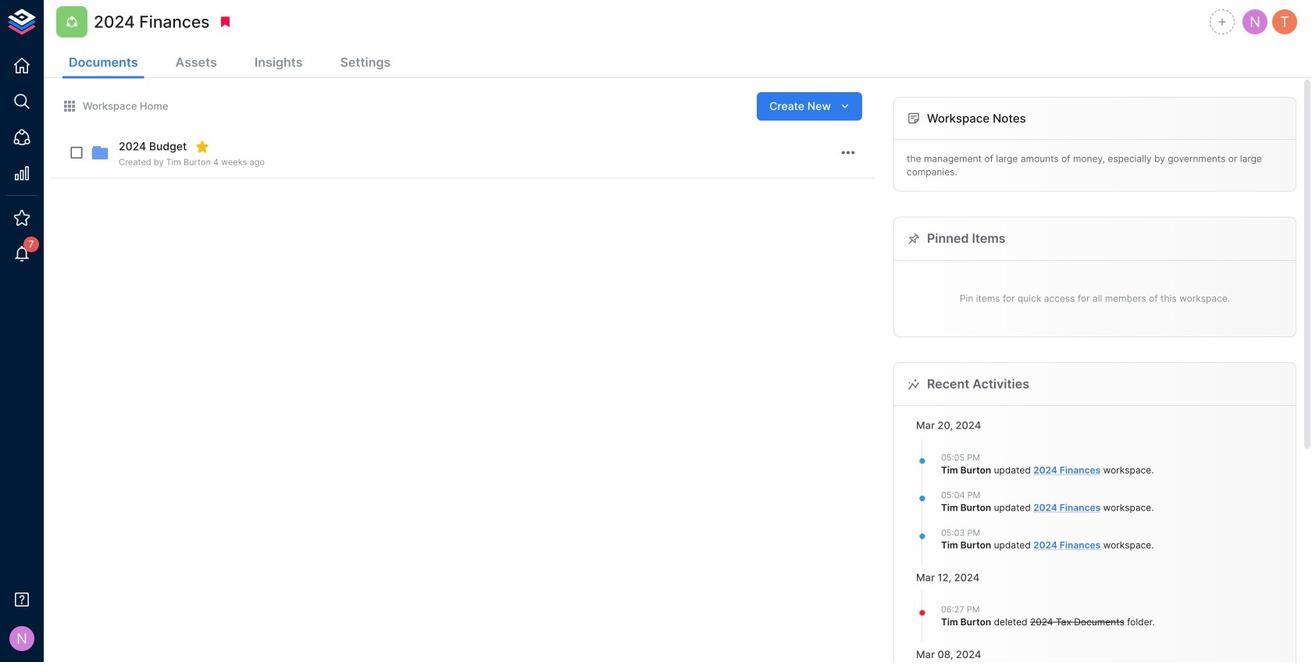 Task type: describe. For each thing, give the bounding box(es) containing it.
remove bookmark image
[[218, 15, 232, 29]]

remove favorite image
[[195, 140, 209, 154]]



Task type: vqa. For each thing, say whether or not it's contained in the screenshot.
Management
no



